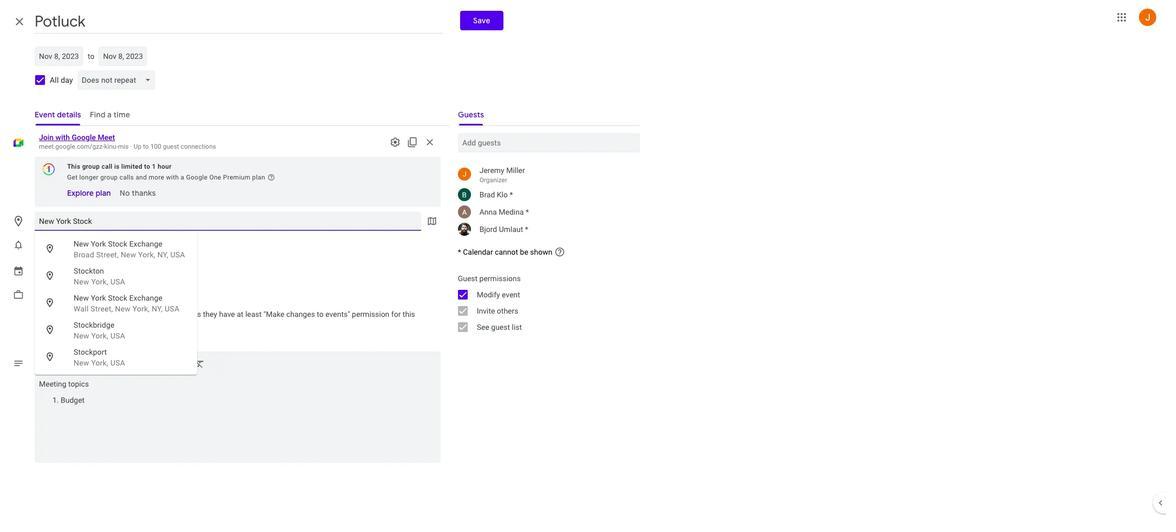 Task type: vqa. For each thing, say whether or not it's contained in the screenshot.


Task type: describe. For each thing, give the bounding box(es) containing it.
meeting topics
[[39, 380, 89, 389]]

option containing stockton
[[35, 259, 197, 290]]

formatting options toolbar
[[35, 352, 441, 378]]

add
[[35, 241, 49, 251]]

new inside stockbridge new york, usa
[[74, 332, 89, 340]]

york, inside new york stock exchange broad street, new york, ny, usa
[[138, 250, 155, 259]]

usa inside new york stock exchange broad street, new york, ny, usa
[[170, 250, 185, 259]]

with inside join with google meet meet.google.com/gzz-kinu-mis · up to 100 guest connections
[[56, 133, 70, 142]]

new left by
[[115, 305, 131, 313]]

jeremy miller
[[35, 267, 80, 276]]

0 horizontal spatial group
[[82, 163, 100, 171]]

mis
[[118, 143, 129, 151]]

usa inside new york stock exchange wall street, new york, ny, usa
[[165, 305, 179, 313]]

to left 1
[[144, 163, 150, 171]]

join
[[39, 133, 54, 142]]

guest
[[458, 274, 478, 283]]

Description text field
[[35, 380, 441, 461]]

new up the wall
[[74, 294, 89, 302]]

seen
[[128, 310, 144, 319]]

list
[[512, 323, 522, 332]]

usa for stockbridge new york, usa
[[110, 332, 125, 340]]

0 vertical spatial event
[[502, 291, 520, 299]]

3 option from the top
[[35, 286, 197, 317]]

by
[[146, 310, 154, 319]]

ny, for broad street, new york, ny, usa
[[157, 250, 168, 259]]

longer
[[79, 174, 99, 181]]

brad klo *
[[479, 191, 513, 199]]

stock for broad
[[108, 240, 127, 248]]

save
[[473, 16, 490, 25]]

call
[[102, 163, 112, 171]]

premium
[[223, 174, 250, 181]]

up
[[134, 143, 141, 151]]

join with google meet link
[[39, 133, 115, 142]]

new up broad
[[74, 240, 89, 248]]

1 vertical spatial guest
[[491, 323, 510, 332]]

shown
[[530, 248, 552, 257]]

umlaut
[[499, 225, 523, 234]]

End date text field
[[103, 50, 143, 63]]

Start date text field
[[39, 50, 79, 63]]

add notification button
[[30, 233, 97, 259]]

explore
[[67, 188, 94, 198]]

100
[[150, 143, 161, 151]]

guest permissions
[[458, 274, 521, 283]]

all
[[50, 76, 59, 84]]

day
[[61, 76, 73, 84]]

option containing stockport
[[35, 340, 197, 371]]

all day
[[50, 76, 73, 84]]

underline image
[[107, 359, 117, 371]]

Guests text field
[[462, 133, 635, 153]]

calendar.
[[35, 322, 65, 330]]

1 vertical spatial google
[[186, 174, 208, 181]]

street, for wall
[[91, 305, 113, 313]]

this event's details can't be seen by others unless they have at least "make changes to events" permission for this calendar. learn more about event visibility
[[35, 310, 415, 342]]

visibility
[[116, 333, 143, 342]]

miller for jeremy miller organizer
[[506, 166, 525, 175]]

event's
[[51, 310, 74, 319]]

* for bjord umlaut *
[[525, 225, 528, 234]]

learn more about event visibility link
[[35, 333, 143, 342]]

others inside group
[[497, 307, 518, 316]]

guest inside join with google meet meet.google.com/gzz-kinu-mis · up to 100 guest connections
[[163, 143, 179, 151]]

* left calendar
[[458, 248, 461, 257]]

* for brad klo *
[[510, 191, 513, 199]]

jeremy miller, organizer tree item
[[449, 163, 640, 186]]

1 option from the top
[[35, 231, 197, 263]]

new york stock exchange wall street, new york, ny, usa
[[74, 294, 179, 313]]

more inside this event's details can't be seen by others unless they have at least "make changes to events" permission for this calendar. learn more about event visibility
[[55, 333, 73, 342]]

no thanks
[[119, 188, 156, 198]]

stockton new york, usa
[[74, 267, 125, 286]]

group containing guest permissions
[[449, 271, 640, 336]]

this
[[403, 310, 415, 319]]

plan inside button
[[96, 188, 111, 198]]

is
[[114, 163, 120, 171]]

medina
[[499, 208, 524, 217]]

save button
[[460, 11, 503, 30]]

Title text field
[[35, 10, 443, 34]]

have
[[219, 310, 235, 319]]

"make
[[264, 310, 285, 319]]

explore plan button
[[63, 184, 115, 203]]

they
[[203, 310, 217, 319]]

explore plan
[[67, 188, 111, 198]]

·
[[130, 143, 132, 151]]

invite others
[[477, 307, 518, 316]]

stockport new york, usa
[[74, 348, 125, 367]]

bjord umlaut tree item
[[449, 221, 640, 238]]

changes
[[286, 310, 315, 319]]

anna medina tree item
[[449, 204, 640, 221]]

wall
[[74, 305, 89, 313]]

calendar
[[463, 248, 493, 257]]

brad
[[479, 191, 495, 199]]

york, for stockton new york, usa
[[91, 277, 108, 286]]

new york stock exchange broad street, new york, ny, usa
[[74, 240, 185, 259]]

york, for stockbridge new york, usa
[[91, 332, 108, 340]]

unless
[[179, 310, 201, 319]]

kinu-
[[104, 143, 118, 151]]

new inside stockport new york, usa
[[74, 359, 89, 367]]

to inside join with google meet meet.google.com/gzz-kinu-mis · up to 100 guest connections
[[143, 143, 149, 151]]

see guest list
[[477, 323, 522, 332]]

modify
[[477, 291, 500, 299]]

modify event
[[477, 291, 520, 299]]

meeting
[[39, 380, 66, 389]]

details
[[76, 310, 99, 319]]

bjord
[[479, 225, 497, 234]]



Task type: locate. For each thing, give the bounding box(es) containing it.
get longer group calls and more with a google one premium plan
[[67, 174, 265, 181]]

one
[[209, 174, 221, 181]]

york inside new york stock exchange wall street, new york, ny, usa
[[91, 294, 106, 302]]

* right klo
[[510, 191, 513, 199]]

least
[[245, 310, 262, 319]]

york up broad
[[91, 240, 106, 248]]

york for wall
[[91, 294, 106, 302]]

exchange inside new york stock exchange broad street, new york, ny, usa
[[129, 240, 162, 248]]

others inside this event's details can't be seen by others unless they have at least "make changes to events" permission for this calendar. learn more about event visibility
[[156, 310, 177, 319]]

topics
[[68, 380, 89, 389]]

anna medina *
[[479, 208, 529, 217]]

brad klo tree item
[[449, 186, 640, 204]]

connections
[[181, 143, 216, 151]]

york, inside new york stock exchange wall street, new york, ny, usa
[[133, 305, 150, 313]]

0 vertical spatial with
[[56, 133, 70, 142]]

jeremy inside 'jeremy miller organizer'
[[479, 166, 504, 175]]

miller
[[506, 166, 525, 175], [61, 267, 80, 276]]

a
[[181, 174, 184, 181]]

guest
[[163, 143, 179, 151], [491, 323, 510, 332]]

1 vertical spatial with
[[166, 174, 179, 181]]

1
[[152, 163, 156, 171]]

0 vertical spatial google
[[72, 133, 96, 142]]

0 vertical spatial be
[[520, 248, 528, 257]]

0 horizontal spatial event
[[96, 333, 114, 342]]

ny, inside new york stock exchange wall street, new york, ny, usa
[[152, 305, 163, 313]]

street, up stockbridge
[[91, 305, 113, 313]]

0 vertical spatial group
[[82, 163, 100, 171]]

1 vertical spatial more
[[55, 333, 73, 342]]

stockbridge new york, usa
[[74, 321, 125, 340]]

with
[[56, 133, 70, 142], [166, 174, 179, 181]]

5 option from the top
[[35, 340, 197, 371]]

meet
[[98, 133, 115, 142]]

2 york from the top
[[91, 294, 106, 302]]

others up see guest list
[[497, 307, 518, 316]]

and
[[136, 174, 147, 181]]

1 horizontal spatial event
[[502, 291, 520, 299]]

add notification
[[35, 241, 93, 251]]

0 vertical spatial more
[[149, 174, 164, 181]]

0 vertical spatial street,
[[96, 250, 119, 259]]

stockton
[[74, 267, 104, 275]]

0 vertical spatial miller
[[506, 166, 525, 175]]

group
[[82, 163, 100, 171], [100, 174, 118, 181]]

york, inside stockton new york, usa
[[91, 277, 108, 286]]

0 horizontal spatial with
[[56, 133, 70, 142]]

1 vertical spatial jeremy
[[35, 267, 60, 276]]

this inside this event's details can't be seen by others unless they have at least "make changes to events" permission for this calendar. learn more about event visibility
[[35, 310, 49, 319]]

see
[[477, 323, 489, 332]]

usa for stockport new york, usa
[[110, 359, 125, 367]]

miller down broad
[[61, 267, 80, 276]]

0 vertical spatial ny,
[[157, 250, 168, 259]]

* for anna medina *
[[526, 208, 529, 217]]

york, inside stockbridge new york, usa
[[91, 332, 108, 340]]

to right up
[[143, 143, 149, 151]]

plan down longer
[[96, 188, 111, 198]]

klo
[[497, 191, 508, 199]]

others
[[497, 307, 518, 316], [156, 310, 177, 319]]

york, down stockton
[[91, 277, 108, 286]]

1 horizontal spatial more
[[149, 174, 164, 181]]

miller inside 'jeremy miller organizer'
[[506, 166, 525, 175]]

usa inside stockton new york, usa
[[110, 277, 125, 286]]

Location text field
[[39, 212, 417, 231]]

exchange down thanks
[[129, 240, 162, 248]]

event down stockbridge
[[96, 333, 114, 342]]

at
[[237, 310, 243, 319]]

* inside brad klo tree item
[[510, 191, 513, 199]]

0 horizontal spatial more
[[55, 333, 73, 342]]

0 horizontal spatial others
[[156, 310, 177, 319]]

1 horizontal spatial guest
[[491, 323, 510, 332]]

exchange for new york stock exchange broad street, new york, ny, usa
[[129, 240, 162, 248]]

invite
[[477, 307, 495, 316]]

0 horizontal spatial guest
[[163, 143, 179, 151]]

1 vertical spatial street,
[[91, 305, 113, 313]]

be right can't
[[118, 310, 126, 319]]

bjord umlaut *
[[479, 225, 528, 234]]

1 vertical spatial ny,
[[152, 305, 163, 313]]

1 vertical spatial event
[[96, 333, 114, 342]]

this up get
[[67, 163, 80, 171]]

1 york from the top
[[91, 240, 106, 248]]

thanks
[[132, 188, 156, 198]]

1 vertical spatial york
[[91, 294, 106, 302]]

0 vertical spatial exchange
[[129, 240, 162, 248]]

york, down stockport
[[91, 359, 108, 367]]

york, up new york stock exchange wall street, new york, ny, usa
[[138, 250, 155, 259]]

1 stock from the top
[[108, 240, 127, 248]]

option containing stockbridge
[[35, 313, 197, 344]]

exchange inside new york stock exchange wall street, new york, ny, usa
[[129, 294, 162, 302]]

stock inside new york stock exchange wall street, new york, ny, usa
[[108, 294, 127, 302]]

more down calendar.
[[55, 333, 73, 342]]

event inside this event's details can't be seen by others unless they have at least "make changes to events" permission for this calendar. learn more about event visibility
[[96, 333, 114, 342]]

get
[[67, 174, 78, 181]]

remove formatting image
[[194, 359, 205, 371]]

group down call
[[100, 174, 118, 181]]

0 horizontal spatial plan
[[96, 188, 111, 198]]

with left a
[[166, 174, 179, 181]]

with up meet.google.com/gzz-
[[56, 133, 70, 142]]

0 vertical spatial jeremy
[[479, 166, 504, 175]]

cannot
[[495, 248, 518, 257]]

0 horizontal spatial jeremy
[[35, 267, 60, 276]]

0 vertical spatial plan
[[252, 174, 265, 181]]

event down permissions
[[502, 291, 520, 299]]

1 vertical spatial be
[[118, 310, 126, 319]]

york, for stockport new york, usa
[[91, 359, 108, 367]]

new inside stockton new york, usa
[[74, 277, 89, 286]]

1 vertical spatial stock
[[108, 294, 127, 302]]

this up calendar.
[[35, 310, 49, 319]]

0 horizontal spatial this
[[35, 310, 49, 319]]

to left end date text box
[[88, 52, 94, 61]]

usa inside stockbridge new york, usa
[[110, 332, 125, 340]]

group
[[449, 271, 640, 336]]

be
[[520, 248, 528, 257], [118, 310, 126, 319]]

1 exchange from the top
[[129, 240, 162, 248]]

calls
[[120, 174, 134, 181]]

None field
[[77, 70, 160, 90]]

1 vertical spatial this
[[35, 310, 49, 319]]

0 vertical spatial york
[[91, 240, 106, 248]]

1 horizontal spatial miller
[[506, 166, 525, 175]]

1 vertical spatial group
[[100, 174, 118, 181]]

new down stockport
[[74, 359, 89, 367]]

stock inside new york stock exchange broad street, new york, ny, usa
[[108, 240, 127, 248]]

plan
[[252, 174, 265, 181], [96, 188, 111, 198]]

usa
[[170, 250, 185, 259], [110, 277, 125, 286], [165, 305, 179, 313], [110, 332, 125, 340], [110, 359, 125, 367]]

street, up stockton new york, usa
[[96, 250, 119, 259]]

notification
[[51, 241, 93, 251]]

option
[[35, 231, 197, 263], [35, 259, 197, 290], [35, 286, 197, 317], [35, 313, 197, 344], [35, 340, 197, 371]]

be inside this event's details can't be seen by others unless they have at least "make changes to events" permission for this calendar. learn more about event visibility
[[118, 310, 126, 319]]

stock
[[108, 240, 127, 248], [108, 294, 127, 302]]

limited
[[121, 163, 142, 171]]

plan right premium
[[252, 174, 265, 181]]

1 vertical spatial exchange
[[129, 294, 162, 302]]

group up longer
[[82, 163, 100, 171]]

york, inside stockport new york, usa
[[91, 359, 108, 367]]

1 horizontal spatial jeremy
[[479, 166, 504, 175]]

0 horizontal spatial miller
[[61, 267, 80, 276]]

1 vertical spatial plan
[[96, 188, 111, 198]]

2 stock from the top
[[108, 294, 127, 302]]

* right umlaut
[[525, 225, 528, 234]]

this group call is limited to 1 hour
[[67, 163, 172, 171]]

york for broad
[[91, 240, 106, 248]]

this
[[67, 163, 80, 171], [35, 310, 49, 319]]

this for this event's details can't be seen by others unless they have at least "make changes to events" permission for this calendar. learn more about event visibility
[[35, 310, 49, 319]]

exchange
[[129, 240, 162, 248], [129, 294, 162, 302]]

budget
[[61, 396, 85, 405]]

street, inside new york stock exchange broad street, new york, ny, usa
[[96, 250, 119, 259]]

this for this group call is limited to 1 hour
[[67, 163, 80, 171]]

york,
[[138, 250, 155, 259], [91, 277, 108, 286], [133, 305, 150, 313], [91, 332, 108, 340], [91, 359, 108, 367]]

1 horizontal spatial group
[[100, 174, 118, 181]]

new down stockbridge
[[74, 332, 89, 340]]

ny, for wall street, new york, ny, usa
[[152, 305, 163, 313]]

ny,
[[157, 250, 168, 259], [152, 305, 163, 313]]

new up stockton new york, usa
[[121, 250, 136, 259]]

* calendar cannot be shown
[[458, 248, 552, 257]]

anna
[[479, 208, 497, 217]]

meet.google.com/gzz-
[[39, 143, 104, 151]]

york up can't
[[91, 294, 106, 302]]

location list box
[[35, 231, 197, 375]]

guest right 100
[[163, 143, 179, 151]]

permission
[[352, 310, 389, 319]]

1 horizontal spatial plan
[[252, 174, 265, 181]]

stockbridge
[[74, 321, 114, 329]]

more down 1
[[149, 174, 164, 181]]

jeremy up organizer
[[479, 166, 504, 175]]

* inside "anna medina" tree item
[[526, 208, 529, 217]]

jeremy for jeremy miller organizer
[[479, 166, 504, 175]]

stockport
[[74, 348, 107, 357]]

stock up stockton new york, usa
[[108, 240, 127, 248]]

0 horizontal spatial be
[[118, 310, 126, 319]]

* right medina
[[526, 208, 529, 217]]

exchange up by
[[129, 294, 162, 302]]

bold image
[[68, 359, 79, 371]]

events"
[[325, 310, 350, 319]]

google right a
[[186, 174, 208, 181]]

1 horizontal spatial be
[[520, 248, 528, 257]]

1 vertical spatial miller
[[61, 267, 80, 276]]

learn
[[35, 333, 54, 342]]

york, up visibility
[[133, 305, 150, 313]]

to inside this event's details can't be seen by others unless they have at least "make changes to events" permission for this calendar. learn more about event visibility
[[317, 310, 324, 319]]

google up meet.google.com/gzz-
[[72, 133, 96, 142]]

event
[[502, 291, 520, 299], [96, 333, 114, 342]]

no
[[119, 188, 130, 198]]

italic image
[[87, 359, 98, 371]]

street, for broad
[[96, 250, 119, 259]]

1 horizontal spatial this
[[67, 163, 80, 171]]

hour
[[158, 163, 172, 171]]

others right by
[[156, 310, 177, 319]]

guest left list
[[491, 323, 510, 332]]

jeremy for jeremy miller
[[35, 267, 60, 276]]

street, inside new york stock exchange wall street, new york, ny, usa
[[91, 305, 113, 313]]

1 horizontal spatial others
[[497, 307, 518, 316]]

0 vertical spatial guest
[[163, 143, 179, 151]]

permissions
[[479, 274, 521, 283]]

to left events"
[[317, 310, 324, 319]]

new down stockton
[[74, 277, 89, 286]]

jeremy miller organizer
[[479, 166, 525, 184]]

can't
[[100, 310, 116, 319]]

ny, inside new york stock exchange broad street, new york, ny, usa
[[157, 250, 168, 259]]

jeremy down add at the left top of page
[[35, 267, 60, 276]]

usa for stockton new york, usa
[[110, 277, 125, 286]]

broad
[[74, 250, 94, 259]]

exchange for new york stock exchange wall street, new york, ny, usa
[[129, 294, 162, 302]]

organizer
[[479, 176, 507, 184]]

join with google meet meet.google.com/gzz-kinu-mis · up to 100 guest connections
[[39, 133, 216, 151]]

no thanks button
[[115, 184, 160, 203]]

usa inside stockport new york, usa
[[110, 359, 125, 367]]

guests invited to this event. tree
[[449, 163, 640, 238]]

stock for wall
[[108, 294, 127, 302]]

2 exchange from the top
[[129, 294, 162, 302]]

google inside join with google meet meet.google.com/gzz-kinu-mis · up to 100 guest connections
[[72, 133, 96, 142]]

for
[[391, 310, 401, 319]]

about
[[75, 333, 94, 342]]

2 option from the top
[[35, 259, 197, 290]]

1 horizontal spatial with
[[166, 174, 179, 181]]

4 option from the top
[[35, 313, 197, 344]]

1 horizontal spatial google
[[186, 174, 208, 181]]

0 horizontal spatial google
[[72, 133, 96, 142]]

miller up organizer
[[506, 166, 525, 175]]

york inside new york stock exchange broad street, new york, ny, usa
[[91, 240, 106, 248]]

be left shown
[[520, 248, 528, 257]]

stock up can't
[[108, 294, 127, 302]]

york, down stockbridge
[[91, 332, 108, 340]]

0 vertical spatial stock
[[108, 240, 127, 248]]

0 vertical spatial this
[[67, 163, 80, 171]]

miller for jeremy miller
[[61, 267, 80, 276]]

* inside bjord umlaut tree item
[[525, 225, 528, 234]]

more
[[149, 174, 164, 181], [55, 333, 73, 342]]

street,
[[96, 250, 119, 259], [91, 305, 113, 313]]



